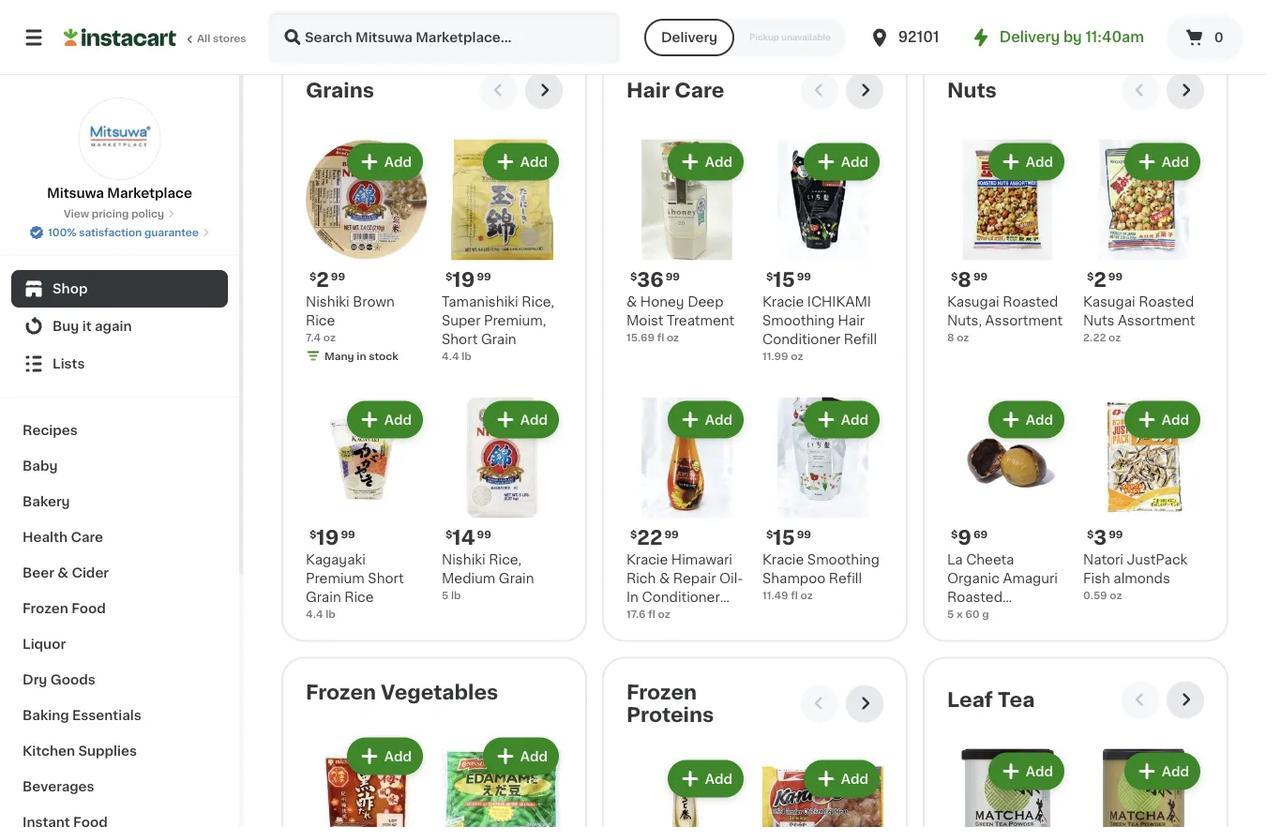 Task type: vqa. For each thing, say whether or not it's contained in the screenshot.
rightmost the Rice
yes



Task type: describe. For each thing, give the bounding box(es) containing it.
la
[[947, 553, 963, 566]]

smoothing inside kracie smoothing shampoo refill 11.49 fl oz
[[808, 553, 880, 566]]

hair care
[[627, 81, 725, 100]]

lists
[[53, 357, 85, 371]]

kasugai for 2
[[1083, 295, 1136, 308]]

$ 3 99
[[1087, 528, 1123, 548]]

rice, for 19
[[522, 295, 555, 308]]

essentials
[[72, 709, 141, 722]]

la cheeta organic amaguri roasted chestnuts
[[947, 553, 1058, 622]]

frozen for frozen proteins
[[627, 683, 697, 703]]

15.69
[[627, 332, 655, 342]]

mitsuwa marketplace logo image
[[78, 98, 161, 180]]

tea
[[998, 690, 1035, 710]]

kagayaki
[[306, 553, 366, 566]]

$ 8 99
[[951, 270, 988, 290]]

8 inside kasugai roasted nuts, assortment 8 oz
[[947, 332, 954, 342]]

brown
[[353, 295, 395, 308]]

dry goods
[[23, 674, 95, 687]]

$ 15 99 for smoothing
[[766, 528, 811, 548]]

5 inside nishiki rice, medium grain 5 lb
[[442, 590, 449, 600]]

$ for kasugai roasted nuts assortment
[[1087, 271, 1094, 281]]

grain for 14
[[499, 572, 534, 585]]

Search field
[[270, 13, 618, 62]]

health care link
[[11, 520, 228, 555]]

$ for kracie himawari rich & repair oil- in conditioner pump bottle
[[630, 529, 637, 539]]

kracie for rich
[[627, 553, 668, 566]]

natori
[[1083, 553, 1124, 566]]

view pricing policy
[[64, 209, 164, 219]]

$ 19 99 for tamanishiki rice, super premium, short grain
[[446, 270, 491, 290]]

buy
[[53, 320, 79, 333]]

delivery button
[[644, 19, 735, 56]]

kagayaki premium short grain rice 4.4 lb
[[306, 553, 404, 619]]

mitsuwa
[[47, 187, 104, 200]]

oz inside natori justpack fish almonds 0.59 oz
[[1110, 590, 1122, 600]]

liquor link
[[11, 627, 228, 662]]

92101
[[899, 30, 939, 44]]

honey
[[641, 295, 684, 308]]

$ 2 99 for kasugai roasted nuts assortment
[[1087, 270, 1123, 290]]

premium,
[[484, 314, 546, 327]]

& inside & honey deep moist treatment 15.69 fl oz
[[627, 295, 637, 308]]

product group containing 9
[[947, 397, 1068, 622]]

pricing
[[92, 209, 129, 219]]

$ for nishiki brown rice
[[310, 271, 316, 281]]

short inside "kagayaki premium short grain rice 4.4 lb"
[[368, 572, 404, 585]]

treatment
[[667, 314, 735, 327]]

2 for nishiki brown rice
[[316, 270, 329, 290]]

beer & cider link
[[11, 555, 228, 591]]

36
[[637, 270, 664, 290]]

super
[[442, 314, 481, 327]]

delivery for delivery by 11:40am
[[1000, 30, 1060, 44]]

$ for kracie ichikami smoothing hair conditioner refill
[[766, 271, 773, 281]]

goods
[[50, 674, 95, 687]]

99 for nishiki rice, medium grain
[[477, 529, 491, 539]]

99 for & honey deep moist treatment
[[666, 271, 680, 281]]

product group containing 8
[[947, 139, 1068, 345]]

product group containing 22
[[627, 397, 748, 622]]

nishiki for medium
[[442, 553, 486, 566]]

11:40am
[[1086, 30, 1144, 44]]

care for health care
[[71, 531, 103, 544]]

60
[[965, 609, 980, 619]]

15 for kracie ichikami smoothing hair conditioner refill
[[773, 270, 795, 290]]

view
[[64, 209, 89, 219]]

bakery
[[23, 495, 70, 508]]

0 button
[[1167, 15, 1244, 60]]

assortment for 2
[[1118, 314, 1196, 327]]

1 horizontal spatial 8
[[958, 270, 972, 290]]

deep
[[688, 295, 724, 308]]

99 for kracie smoothing shampoo refill
[[797, 529, 811, 539]]

99 for kracie ichikami smoothing hair conditioner refill
[[797, 271, 811, 281]]

$ for natori justpack fish almonds
[[1087, 529, 1094, 539]]

nishiki for rice
[[306, 295, 350, 308]]

beverages link
[[11, 769, 228, 805]]

$ 9 69
[[951, 528, 988, 548]]

$ 2 99 for nishiki brown rice
[[310, 270, 345, 290]]

roasted for 2
[[1139, 295, 1194, 308]]

nishiki brown rice 7.4 oz
[[306, 295, 395, 342]]

kitchen supplies link
[[11, 734, 228, 769]]

premium
[[306, 572, 365, 585]]

delivery by 11:40am
[[1000, 30, 1144, 44]]

shampoo
[[763, 572, 826, 585]]

care for hair care
[[675, 81, 725, 100]]

marketplace
[[107, 187, 192, 200]]

leaf tea
[[947, 690, 1035, 710]]

g
[[982, 609, 989, 619]]

2 for kasugai roasted nuts assortment
[[1094, 270, 1107, 290]]

policy
[[131, 209, 164, 219]]

moist
[[627, 314, 664, 327]]

health care
[[23, 531, 103, 544]]

1 vertical spatial 5
[[947, 609, 954, 619]]

frozen food link
[[11, 591, 228, 627]]

repair
[[673, 572, 716, 585]]

lists link
[[11, 345, 228, 383]]

fl inside & honey deep moist treatment 15.69 fl oz
[[657, 332, 664, 342]]

3
[[1094, 528, 1107, 548]]

22
[[637, 528, 663, 548]]

rich
[[627, 572, 656, 585]]

frozen proteins
[[627, 683, 714, 725]]

it
[[82, 320, 92, 333]]

mitsuwa marketplace link
[[47, 98, 192, 203]]

product group containing 36
[[627, 139, 748, 345]]

leaf tea link
[[947, 689, 1035, 711]]

cider
[[72, 567, 109, 580]]

conditioner inside kracie ichikami smoothing hair conditioner refill 11.99 oz
[[763, 332, 841, 346]]

nuts inside kasugai roasted nuts assortment 2.22 oz
[[1083, 314, 1115, 327]]

11.49
[[763, 590, 788, 600]]

kracie for smoothing
[[763, 295, 804, 308]]

lb inside tamanishiki rice, super premium, short grain 4.4 lb
[[462, 351, 472, 361]]

17.6
[[627, 609, 646, 619]]

guarantee
[[144, 227, 199, 238]]

oz inside kracie smoothing shampoo refill 11.49 fl oz
[[801, 590, 813, 600]]

oil-
[[720, 572, 743, 585]]

oz inside nishiki brown rice 7.4 oz
[[323, 332, 336, 342]]

kracie himawari rich & repair oil- in conditioner pump bottle
[[627, 553, 743, 622]]

5 x 60 g
[[947, 609, 989, 619]]

delivery for delivery
[[661, 31, 718, 44]]

baby link
[[11, 448, 228, 484]]

rice inside nishiki brown rice 7.4 oz
[[306, 314, 335, 327]]

himawari
[[672, 553, 733, 566]]

service type group
[[644, 19, 846, 56]]

all stores
[[197, 33, 246, 44]]

kasugai roasted nuts, assortment 8 oz
[[947, 295, 1063, 342]]

stock
[[369, 351, 399, 361]]

x
[[957, 609, 963, 619]]

chestnuts
[[947, 609, 1016, 622]]

amaguri
[[1003, 572, 1058, 585]]

oz inside kasugai roasted nuts assortment 2.22 oz
[[1109, 332, 1121, 342]]



Task type: locate. For each thing, give the bounding box(es) containing it.
1 horizontal spatial care
[[675, 81, 725, 100]]

0 horizontal spatial 8
[[947, 332, 954, 342]]

buy it again link
[[11, 308, 228, 345]]

short inside tamanishiki rice, super premium, short grain 4.4 lb
[[442, 332, 478, 346]]

& up moist
[[627, 295, 637, 308]]

0 horizontal spatial frozen
[[23, 602, 68, 615]]

$ 36 99
[[630, 270, 680, 290]]

oz down "nuts,"
[[957, 332, 969, 342]]

product group containing 14
[[442, 397, 563, 603]]

$
[[310, 271, 316, 281], [446, 271, 452, 281], [630, 271, 637, 281], [766, 271, 773, 281], [951, 271, 958, 281], [1087, 271, 1094, 281], [310, 529, 316, 539], [446, 529, 452, 539], [630, 529, 637, 539], [766, 529, 773, 539], [951, 529, 958, 539], [1087, 529, 1094, 539]]

medium
[[442, 572, 496, 585]]

0 vertical spatial conditioner
[[763, 332, 841, 346]]

grain right the medium
[[499, 572, 534, 585]]

$ for kagayaki premium short grain rice
[[310, 529, 316, 539]]

99 inside $ 22 99
[[665, 529, 679, 539]]

many
[[325, 351, 354, 361]]

1 assortment from the left
[[986, 314, 1063, 327]]

rice,
[[522, 295, 555, 308], [489, 553, 522, 566]]

assortment inside kasugai roasted nuts, assortment 8 oz
[[986, 314, 1063, 327]]

1 vertical spatial conditioner
[[642, 590, 720, 604]]

oz right 7.4 at the left top of the page
[[323, 332, 336, 342]]

$ 19 99 up kagayaki
[[310, 528, 355, 548]]

shop link
[[11, 270, 228, 308]]

smoothing up the shampoo
[[808, 553, 880, 566]]

100% satisfaction guarantee
[[48, 227, 199, 238]]

refill inside kracie smoothing shampoo refill 11.49 fl oz
[[829, 572, 862, 585]]

& inside 'link'
[[58, 567, 69, 580]]

fl down the shampoo
[[791, 590, 798, 600]]

food
[[71, 602, 106, 615]]

1 horizontal spatial &
[[627, 295, 637, 308]]

0 horizontal spatial 5
[[442, 590, 449, 600]]

4.4 down the super
[[442, 351, 459, 361]]

0 horizontal spatial short
[[368, 572, 404, 585]]

$ up kracie ichikami smoothing hair conditioner refill 11.99 oz
[[766, 271, 773, 281]]

bottle
[[668, 609, 709, 622]]

0 horizontal spatial 4.4
[[306, 609, 323, 619]]

conditioner inside kracie himawari rich & repair oil- in conditioner pump bottle
[[642, 590, 720, 604]]

1 horizontal spatial assortment
[[1118, 314, 1196, 327]]

1 vertical spatial grain
[[499, 572, 534, 585]]

$ up the medium
[[446, 529, 452, 539]]

$ for kasugai roasted nuts, assortment
[[951, 271, 958, 281]]

0 horizontal spatial nuts
[[947, 81, 997, 100]]

$ 14 99
[[446, 528, 491, 548]]

0 horizontal spatial care
[[71, 531, 103, 544]]

$ for kracie smoothing shampoo refill
[[766, 529, 773, 539]]

2.22
[[1083, 332, 1106, 342]]

kasugai inside kasugai roasted nuts, assortment 8 oz
[[947, 295, 1000, 308]]

8 up "nuts,"
[[958, 270, 972, 290]]

grain inside "kagayaki premium short grain rice 4.4 lb"
[[306, 590, 341, 604]]

1 vertical spatial $ 15 99
[[766, 528, 811, 548]]

nuts down 92101 popup button
[[947, 81, 997, 100]]

99 right 3
[[1109, 529, 1123, 539]]

4.4 inside "kagayaki premium short grain rice 4.4 lb"
[[306, 609, 323, 619]]

$ up moist
[[630, 271, 637, 281]]

oz inside kasugai roasted nuts, assortment 8 oz
[[957, 332, 969, 342]]

0 vertical spatial refill
[[844, 332, 877, 346]]

99 up the shampoo
[[797, 529, 811, 539]]

1 vertical spatial smoothing
[[808, 553, 880, 566]]

$ 22 99
[[630, 528, 679, 548]]

11.99
[[763, 351, 789, 361]]

99 inside $ 3 99
[[1109, 529, 1123, 539]]

& inside kracie himawari rich & repair oil- in conditioner pump bottle
[[659, 572, 670, 585]]

$ for tamanishiki rice, super premium, short grain
[[446, 271, 452, 281]]

99 up "nuts,"
[[974, 271, 988, 281]]

1 vertical spatial fl
[[791, 590, 798, 600]]

kasugai up "nuts,"
[[947, 295, 1000, 308]]

kracie inside kracie himawari rich & repair oil- in conditioner pump bottle
[[627, 553, 668, 566]]

0 horizontal spatial hair
[[627, 81, 670, 100]]

$ up kagayaki
[[310, 529, 316, 539]]

2 2 from the left
[[1094, 270, 1107, 290]]

0 horizontal spatial delivery
[[661, 31, 718, 44]]

almonds
[[1114, 572, 1170, 585]]

99 inside the $ 36 99
[[666, 271, 680, 281]]

1 horizontal spatial nuts
[[1083, 314, 1115, 327]]

0 horizontal spatial $ 2 99
[[310, 270, 345, 290]]

nuts up the 2.22
[[1083, 314, 1115, 327]]

product group containing 3
[[1083, 397, 1204, 603]]

0
[[1215, 31, 1224, 44]]

kitchen supplies
[[23, 745, 137, 758]]

0 horizontal spatial 2
[[316, 270, 329, 290]]

dry goods link
[[11, 662, 228, 698]]

5 down the medium
[[442, 590, 449, 600]]

oz inside & honey deep moist treatment 15.69 fl oz
[[667, 332, 679, 342]]

$ inside $ 14 99
[[446, 529, 452, 539]]

kasugai inside kasugai roasted nuts assortment 2.22 oz
[[1083, 295, 1136, 308]]

delivery by 11:40am link
[[970, 26, 1144, 49]]

0 horizontal spatial &
[[58, 567, 69, 580]]

1 horizontal spatial 5
[[947, 609, 954, 619]]

2 15 from the top
[[773, 528, 795, 548]]

tamanishiki
[[442, 295, 518, 308]]

1 horizontal spatial delivery
[[1000, 30, 1060, 44]]

hair down delivery button
[[627, 81, 670, 100]]

lb inside nishiki rice, medium grain 5 lb
[[451, 590, 461, 600]]

1 vertical spatial 4.4
[[306, 609, 323, 619]]

99 for kagayaki premium short grain rice
[[341, 529, 355, 539]]

0 horizontal spatial 19
[[316, 528, 339, 548]]

2 horizontal spatial frozen
[[627, 683, 697, 703]]

$ 19 99 for kagayaki premium short grain rice
[[310, 528, 355, 548]]

nishiki inside nishiki brown rice 7.4 oz
[[306, 295, 350, 308]]

beverages
[[23, 780, 94, 794]]

hair care link
[[627, 79, 725, 102]]

5 left x on the bottom right
[[947, 609, 954, 619]]

1 horizontal spatial hair
[[838, 314, 865, 327]]

$ 19 99 up tamanishiki
[[446, 270, 491, 290]]

$ inside $ 9 69
[[951, 529, 958, 539]]

satisfaction
[[79, 227, 142, 238]]

refill down ichikami
[[844, 332, 877, 346]]

2 assortment from the left
[[1118, 314, 1196, 327]]

rice, up premium,
[[522, 295, 555, 308]]

1 15 from the top
[[773, 270, 795, 290]]

99 up ichikami
[[797, 271, 811, 281]]

99 for kasugai roasted nuts assortment
[[1109, 271, 1123, 281]]

0 horizontal spatial kasugai
[[947, 295, 1000, 308]]

1 horizontal spatial nishiki
[[442, 553, 486, 566]]

$ up natori at the right bottom
[[1087, 529, 1094, 539]]

assortment for 8
[[986, 314, 1063, 327]]

$ inside $ 22 99
[[630, 529, 637, 539]]

nishiki inside nishiki rice, medium grain 5 lb
[[442, 553, 486, 566]]

proteins
[[627, 705, 714, 725]]

0 vertical spatial 19
[[452, 270, 475, 290]]

1 horizontal spatial rice
[[345, 590, 374, 604]]

add button
[[349, 145, 421, 179], [485, 145, 557, 179], [670, 145, 742, 179], [806, 145, 878, 179], [990, 145, 1063, 179], [1126, 145, 1199, 179], [349, 403, 421, 437], [485, 403, 557, 437], [670, 403, 742, 437], [806, 403, 878, 437], [990, 403, 1063, 437], [1126, 403, 1199, 437], [349, 740, 421, 773], [485, 740, 557, 773], [990, 755, 1063, 788], [1126, 755, 1199, 788], [670, 762, 742, 796], [806, 762, 878, 796]]

rice down premium
[[345, 590, 374, 604]]

refill inside kracie ichikami smoothing hair conditioner refill 11.99 oz
[[844, 332, 877, 346]]

99 up nishiki brown rice 7.4 oz
[[331, 271, 345, 281]]

$ 15 99 up the shampoo
[[766, 528, 811, 548]]

1 vertical spatial refill
[[829, 572, 862, 585]]

15 up the shampoo
[[773, 528, 795, 548]]

99 up kagayaki
[[341, 529, 355, 539]]

0 vertical spatial rice
[[306, 314, 335, 327]]

$ 2 99 up nishiki brown rice 7.4 oz
[[310, 270, 345, 290]]

0 horizontal spatial fl
[[648, 609, 656, 619]]

99
[[331, 271, 345, 281], [477, 271, 491, 281], [666, 271, 680, 281], [797, 271, 811, 281], [974, 271, 988, 281], [1109, 271, 1123, 281], [341, 529, 355, 539], [477, 529, 491, 539], [665, 529, 679, 539], [797, 529, 811, 539], [1109, 529, 1123, 539]]

fl
[[657, 332, 664, 342], [791, 590, 798, 600], [648, 609, 656, 619]]

1 2 from the left
[[316, 270, 329, 290]]

None search field
[[268, 11, 620, 64]]

nishiki up the medium
[[442, 553, 486, 566]]

kasugai up the 2.22
[[1083, 295, 1136, 308]]

oz right 17.6
[[658, 609, 670, 619]]

$ for la cheeta organic amaguri roasted chestnuts
[[951, 529, 958, 539]]

care down delivery button
[[675, 81, 725, 100]]

mitsuwa marketplace
[[47, 187, 192, 200]]

$ for & honey deep moist treatment
[[630, 271, 637, 281]]

product group
[[306, 139, 427, 367], [442, 139, 563, 363], [627, 139, 748, 345], [763, 139, 884, 363], [947, 139, 1068, 345], [1083, 139, 1204, 345], [306, 397, 427, 621], [442, 397, 563, 603], [627, 397, 748, 622], [763, 397, 884, 603], [947, 397, 1068, 622], [1083, 397, 1204, 603], [306, 734, 427, 827], [442, 734, 563, 827], [947, 749, 1068, 827], [1083, 749, 1204, 827], [627, 756, 748, 827], [763, 756, 884, 827]]

baking essentials
[[23, 709, 141, 722]]

$ 2 99 up kasugai roasted nuts assortment 2.22 oz on the right of the page
[[1087, 270, 1123, 290]]

frozen
[[23, 602, 68, 615], [306, 683, 376, 703], [627, 683, 697, 703]]

4.4 inside tamanishiki rice, super premium, short grain 4.4 lb
[[442, 351, 459, 361]]

lb inside "kagayaki premium short grain rice 4.4 lb"
[[326, 609, 336, 619]]

conditioner up bottle
[[642, 590, 720, 604]]

0 vertical spatial $ 19 99
[[446, 270, 491, 290]]

1 horizontal spatial fl
[[657, 332, 664, 342]]

0 horizontal spatial $ 19 99
[[310, 528, 355, 548]]

0 vertical spatial 8
[[958, 270, 972, 290]]

hair inside hair care link
[[627, 81, 670, 100]]

99 for kasugai roasted nuts, assortment
[[974, 271, 988, 281]]

nuts
[[947, 81, 997, 100], [1083, 314, 1115, 327]]

99 up tamanishiki
[[477, 271, 491, 281]]

grain down premium
[[306, 590, 341, 604]]

baking essentials link
[[11, 698, 228, 734]]

1 vertical spatial nishiki
[[442, 553, 486, 566]]

fish
[[1083, 572, 1111, 585]]

99 right 22
[[665, 529, 679, 539]]

19 for tamanishiki rice, super premium, short grain
[[452, 270, 475, 290]]

rice up 7.4 at the left top of the page
[[306, 314, 335, 327]]

2 $ 15 99 from the top
[[766, 528, 811, 548]]

2 vertical spatial fl
[[648, 609, 656, 619]]

roasted for 8
[[1003, 295, 1058, 308]]

oz right 15.69
[[667, 332, 679, 342]]

kasugai for 8
[[947, 295, 1000, 308]]

2 horizontal spatial fl
[[791, 590, 798, 600]]

in
[[627, 590, 639, 604]]

frozen proteins link
[[627, 681, 786, 726]]

fl right 15.69
[[657, 332, 664, 342]]

liquor
[[23, 638, 66, 651]]

organic
[[947, 572, 1000, 585]]

assortment
[[986, 314, 1063, 327], [1118, 314, 1196, 327]]

0 horizontal spatial conditioner
[[642, 590, 720, 604]]

beer & cider
[[23, 567, 109, 580]]

roasted inside kasugai roasted nuts, assortment 8 oz
[[1003, 295, 1058, 308]]

2 kasugai from the left
[[1083, 295, 1136, 308]]

kracie up 11.99
[[763, 295, 804, 308]]

frozen for frozen vegetables
[[306, 683, 376, 703]]

rice, up the medium
[[489, 553, 522, 566]]

0 vertical spatial 4.4
[[442, 351, 459, 361]]

1 vertical spatial care
[[71, 531, 103, 544]]

0 vertical spatial lb
[[462, 351, 472, 361]]

0 vertical spatial nuts
[[947, 81, 997, 100]]

1 vertical spatial 15
[[773, 528, 795, 548]]

$ up tamanishiki
[[446, 271, 452, 281]]

oz right 0.59
[[1110, 590, 1122, 600]]

99 inside $ 14 99
[[477, 529, 491, 539]]

$ up the shampoo
[[766, 529, 773, 539]]

1 vertical spatial short
[[368, 572, 404, 585]]

refill
[[844, 332, 877, 346], [829, 572, 862, 585]]

1 vertical spatial $ 19 99
[[310, 528, 355, 548]]

grain down premium,
[[481, 332, 517, 346]]

refill right the shampoo
[[829, 572, 862, 585]]

bakery link
[[11, 484, 228, 520]]

0 vertical spatial care
[[675, 81, 725, 100]]

& right the beer
[[58, 567, 69, 580]]

smoothing inside kracie ichikami smoothing hair conditioner refill 11.99 oz
[[763, 314, 835, 327]]

all stores link
[[64, 11, 248, 64]]

99 inside $ 8 99
[[974, 271, 988, 281]]

1 horizontal spatial 19
[[452, 270, 475, 290]]

15
[[773, 270, 795, 290], [773, 528, 795, 548]]

lb down the medium
[[451, 590, 461, 600]]

$ 15 99 up ichikami
[[766, 270, 811, 290]]

rice inside "kagayaki premium short grain rice 4.4 lb"
[[345, 590, 374, 604]]

0 horizontal spatial assortment
[[986, 314, 1063, 327]]

0 vertical spatial nishiki
[[306, 295, 350, 308]]

grain inside nishiki rice, medium grain 5 lb
[[499, 572, 534, 585]]

2 horizontal spatial lb
[[462, 351, 472, 361]]

delivery inside button
[[661, 31, 718, 44]]

by
[[1064, 30, 1082, 44]]

rice, inside nishiki rice, medium grain 5 lb
[[489, 553, 522, 566]]

oz right the 2.22
[[1109, 332, 1121, 342]]

roasted inside la cheeta organic amaguri roasted chestnuts
[[947, 590, 1003, 604]]

short right premium
[[368, 572, 404, 585]]

delivery left by
[[1000, 30, 1060, 44]]

& right rich
[[659, 572, 670, 585]]

4.4
[[442, 351, 459, 361], [306, 609, 323, 619]]

1 vertical spatial lb
[[451, 590, 461, 600]]

short down the super
[[442, 332, 478, 346]]

1 horizontal spatial frozen
[[306, 683, 376, 703]]

hair
[[627, 81, 670, 100], [838, 314, 865, 327]]

2 vertical spatial lb
[[326, 609, 336, 619]]

fl right 17.6
[[648, 609, 656, 619]]

99 right 36
[[666, 271, 680, 281]]

buy it again
[[53, 320, 132, 333]]

2 up nishiki brown rice 7.4 oz
[[316, 270, 329, 290]]

smoothing up 11.99
[[763, 314, 835, 327]]

9
[[958, 528, 972, 548]]

$ up the 2.22
[[1087, 271, 1094, 281]]

0 vertical spatial short
[[442, 332, 478, 346]]

health
[[23, 531, 68, 544]]

oz right 11.99
[[791, 351, 803, 361]]

assortment inside kasugai roasted nuts assortment 2.22 oz
[[1118, 314, 1196, 327]]

0 vertical spatial fl
[[657, 332, 664, 342]]

frozen for frozen food
[[23, 602, 68, 615]]

kasugai roasted nuts assortment 2.22 oz
[[1083, 295, 1196, 342]]

0 horizontal spatial nishiki
[[306, 295, 350, 308]]

fl inside kracie smoothing shampoo refill 11.49 fl oz
[[791, 590, 798, 600]]

0 vertical spatial hair
[[627, 81, 670, 100]]

kracie inside kracie smoothing shampoo refill 11.49 fl oz
[[763, 553, 804, 566]]

2 up kasugai roasted nuts assortment 2.22 oz on the right of the page
[[1094, 270, 1107, 290]]

14
[[452, 528, 475, 548]]

recipes
[[23, 424, 78, 437]]

19
[[452, 270, 475, 290], [316, 528, 339, 548]]

$ up nishiki brown rice 7.4 oz
[[310, 271, 316, 281]]

kracie for shampoo
[[763, 553, 804, 566]]

99 up kasugai roasted nuts assortment 2.22 oz on the right of the page
[[1109, 271, 1123, 281]]

15 up kracie ichikami smoothing hair conditioner refill 11.99 oz
[[773, 270, 795, 290]]

1 horizontal spatial 4.4
[[442, 351, 459, 361]]

2 vertical spatial grain
[[306, 590, 341, 604]]

short
[[442, 332, 478, 346], [368, 572, 404, 585]]

99 for natori justpack fish almonds
[[1109, 529, 1123, 539]]

pump
[[627, 609, 665, 622]]

1 horizontal spatial kasugai
[[1083, 295, 1136, 308]]

1 $ 2 99 from the left
[[310, 270, 345, 290]]

care
[[675, 81, 725, 100], [71, 531, 103, 544]]

kracie up rich
[[627, 553, 668, 566]]

19 for kagayaki premium short grain rice
[[316, 528, 339, 548]]

$ for nishiki rice, medium grain
[[446, 529, 452, 539]]

$ inside $ 8 99
[[951, 271, 958, 281]]

0 vertical spatial rice,
[[522, 295, 555, 308]]

$ 19 99
[[446, 270, 491, 290], [310, 528, 355, 548]]

$ up rich
[[630, 529, 637, 539]]

frozen vegetables link
[[306, 681, 498, 704]]

1 horizontal spatial lb
[[451, 590, 461, 600]]

2 $ 2 99 from the left
[[1087, 270, 1123, 290]]

grain inside tamanishiki rice, super premium, short grain 4.4 lb
[[481, 332, 517, 346]]

oz
[[323, 332, 336, 342], [667, 332, 679, 342], [957, 332, 969, 342], [1109, 332, 1121, 342], [791, 351, 803, 361], [801, 590, 813, 600], [1110, 590, 1122, 600], [658, 609, 670, 619]]

1 horizontal spatial short
[[442, 332, 478, 346]]

19 up kagayaki
[[316, 528, 339, 548]]

instacart logo image
[[64, 26, 176, 49]]

1 horizontal spatial $ 19 99
[[446, 270, 491, 290]]

$ up la
[[951, 529, 958, 539]]

lb down the super
[[462, 351, 472, 361]]

kasugai
[[947, 295, 1000, 308], [1083, 295, 1136, 308]]

kracie inside kracie ichikami smoothing hair conditioner refill 11.99 oz
[[763, 295, 804, 308]]

0 horizontal spatial rice
[[306, 314, 335, 327]]

1 horizontal spatial $ 2 99
[[1087, 270, 1123, 290]]

grain for 19
[[306, 590, 341, 604]]

hair down ichikami
[[838, 314, 865, 327]]

leaf
[[947, 690, 993, 710]]

kracie smoothing shampoo refill 11.49 fl oz
[[763, 553, 880, 600]]

delivery inside "link"
[[1000, 30, 1060, 44]]

1 $ 15 99 from the top
[[766, 270, 811, 290]]

99 for tamanishiki rice, super premium, short grain
[[477, 271, 491, 281]]

0 horizontal spatial lb
[[326, 609, 336, 619]]

rice, inside tamanishiki rice, super premium, short grain 4.4 lb
[[522, 295, 555, 308]]

$ 15 99 for ichikami
[[766, 270, 811, 290]]

1 horizontal spatial conditioner
[[763, 332, 841, 346]]

stores
[[213, 33, 246, 44]]

nuts,
[[947, 314, 982, 327]]

99 for kracie himawari rich & repair oil- in conditioner pump bottle
[[665, 529, 679, 539]]

0 vertical spatial 5
[[442, 590, 449, 600]]

1 horizontal spatial 2
[[1094, 270, 1107, 290]]

19 up tamanishiki
[[452, 270, 475, 290]]

baking
[[23, 709, 69, 722]]

in
[[357, 351, 366, 361]]

view pricing policy link
[[64, 206, 176, 221]]

hair inside kracie ichikami smoothing hair conditioner refill 11.99 oz
[[838, 314, 865, 327]]

frozen food
[[23, 602, 106, 615]]

1 vertical spatial rice,
[[489, 553, 522, 566]]

1 vertical spatial 8
[[947, 332, 954, 342]]

oz down the shampoo
[[801, 590, 813, 600]]

1 vertical spatial rice
[[345, 590, 374, 604]]

kracie up the shampoo
[[763, 553, 804, 566]]

dry
[[23, 674, 47, 687]]

delivery up hair care
[[661, 31, 718, 44]]

1 vertical spatial nuts
[[1083, 314, 1115, 327]]

roasted inside kasugai roasted nuts assortment 2.22 oz
[[1139, 295, 1194, 308]]

1 kasugai from the left
[[947, 295, 1000, 308]]

8 down "nuts,"
[[947, 332, 954, 342]]

99 right the 14
[[477, 529, 491, 539]]

care up cider
[[71, 531, 103, 544]]

0 vertical spatial smoothing
[[763, 314, 835, 327]]

0 vertical spatial grain
[[481, 332, 517, 346]]

1 vertical spatial hair
[[838, 314, 865, 327]]

7.4
[[306, 332, 321, 342]]

conditioner up 11.99
[[763, 332, 841, 346]]

2 horizontal spatial &
[[659, 572, 670, 585]]

15 for kracie smoothing shampoo refill
[[773, 528, 795, 548]]

$ inside the $ 36 99
[[630, 271, 637, 281]]

0 vertical spatial $ 15 99
[[766, 270, 811, 290]]

rice, for 14
[[489, 553, 522, 566]]

1 vertical spatial 19
[[316, 528, 339, 548]]

99 for nishiki brown rice
[[331, 271, 345, 281]]

4.4 down premium
[[306, 609, 323, 619]]

nuts link
[[947, 79, 997, 102]]

frozen inside frozen proteins
[[627, 683, 697, 703]]

lb down premium
[[326, 609, 336, 619]]

$ inside $ 3 99
[[1087, 529, 1094, 539]]

natori justpack fish almonds 0.59 oz
[[1083, 553, 1188, 600]]

0 vertical spatial 15
[[773, 270, 795, 290]]

oz inside kracie ichikami smoothing hair conditioner refill 11.99 oz
[[791, 351, 803, 361]]

nishiki up 7.4 at the left top of the page
[[306, 295, 350, 308]]

$ up "nuts,"
[[951, 271, 958, 281]]



